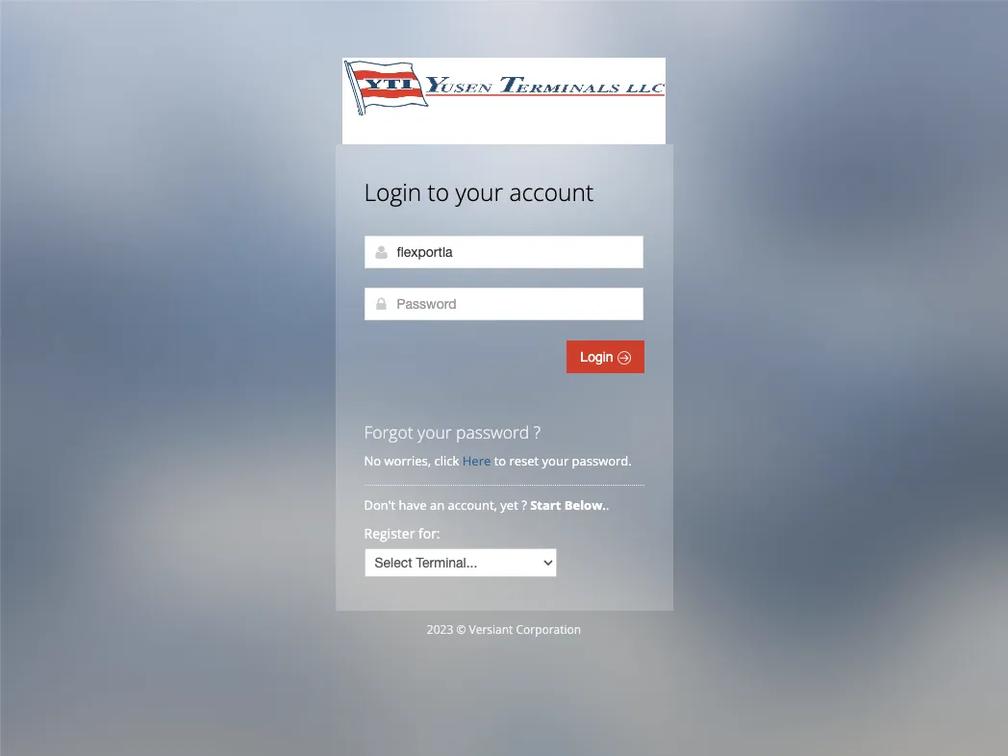 Task type: describe. For each thing, give the bounding box(es) containing it.
Password password field
[[364, 288, 643, 320]]

to inside "forgot your password ? no worries, click here to reset your password."
[[494, 452, 506, 470]]

password
[[456, 420, 529, 444]]

Username text field
[[364, 236, 643, 268]]

forgot your password ? no worries, click here to reset your password.
[[364, 420, 632, 470]]

register for:
[[364, 524, 440, 543]]

swapright image
[[617, 351, 631, 365]]

forgot
[[364, 420, 413, 444]]

0 horizontal spatial ?
[[522, 496, 527, 514]]

2023
[[427, 622, 453, 638]]

start
[[530, 496, 561, 514]]

click
[[434, 452, 459, 470]]

0 vertical spatial to
[[428, 176, 449, 208]]

.
[[606, 496, 609, 514]]

©
[[456, 622, 466, 638]]

login to your account
[[364, 176, 594, 208]]

login button
[[567, 341, 644, 373]]

2 vertical spatial your
[[542, 452, 569, 470]]

no
[[364, 452, 381, 470]]

2023 © versiant corporation
[[427, 622, 581, 638]]

an
[[430, 496, 445, 514]]

yet
[[501, 496, 518, 514]]

here
[[463, 452, 491, 470]]

corporation
[[516, 622, 581, 638]]



Task type: locate. For each thing, give the bounding box(es) containing it.
for:
[[419, 524, 440, 543]]

? up the 'reset'
[[534, 420, 541, 444]]

to up "username" text box
[[428, 176, 449, 208]]

account
[[509, 176, 594, 208]]

have
[[399, 496, 427, 514]]

1 horizontal spatial ?
[[534, 420, 541, 444]]

? inside "forgot your password ? no worries, click here to reset your password."
[[534, 420, 541, 444]]

1 vertical spatial ?
[[522, 496, 527, 514]]

your up click
[[418, 420, 452, 444]]

1 horizontal spatial login
[[580, 349, 617, 365]]

your up "username" text box
[[456, 176, 503, 208]]

login for login
[[580, 349, 617, 365]]

reset
[[509, 452, 539, 470]]

worries,
[[384, 452, 431, 470]]

0 horizontal spatial login
[[364, 176, 422, 208]]

password.
[[572, 452, 632, 470]]

0 horizontal spatial to
[[428, 176, 449, 208]]

login for login to your account
[[364, 176, 422, 208]]

1 vertical spatial to
[[494, 452, 506, 470]]

don't have an account, yet ? start below. .
[[364, 496, 613, 514]]

? right yet
[[522, 496, 527, 514]]

lock image
[[374, 296, 389, 312]]

?
[[534, 420, 541, 444], [522, 496, 527, 514]]

account,
[[448, 496, 497, 514]]

0 horizontal spatial your
[[418, 420, 452, 444]]

below.
[[565, 496, 606, 514]]

1 horizontal spatial your
[[456, 176, 503, 208]]

your
[[456, 176, 503, 208], [418, 420, 452, 444], [542, 452, 569, 470]]

to right here
[[494, 452, 506, 470]]

2 horizontal spatial your
[[542, 452, 569, 470]]

0 vertical spatial login
[[364, 176, 422, 208]]

login inside button
[[580, 349, 617, 365]]

0 vertical spatial ?
[[534, 420, 541, 444]]

your right the 'reset'
[[542, 452, 569, 470]]

1 vertical spatial login
[[580, 349, 617, 365]]

login
[[364, 176, 422, 208], [580, 349, 617, 365]]

register
[[364, 524, 415, 543]]

don't
[[364, 496, 396, 514]]

1 vertical spatial your
[[418, 420, 452, 444]]

versiant
[[469, 622, 513, 638]]

0 vertical spatial your
[[456, 176, 503, 208]]

here link
[[463, 452, 491, 470]]

to
[[428, 176, 449, 208], [494, 452, 506, 470]]

user image
[[374, 244, 389, 260]]

1 horizontal spatial to
[[494, 452, 506, 470]]



